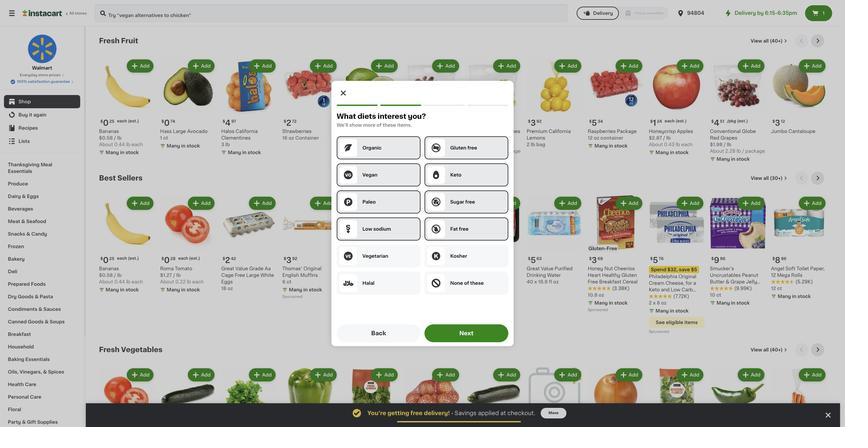 Task type: locate. For each thing, give the bounding box(es) containing it.
$0.58
[[99, 136, 113, 140], [99, 273, 113, 278]]

1 4 from the left
[[714, 119, 720, 127]]

peanut
[[743, 273, 759, 278]]

2 $0.58 from the top
[[99, 273, 113, 278]]

fresh for fresh vegetables
[[99, 347, 120, 354]]

12 inside raspberries package 12 oz container
[[588, 136, 593, 140]]

foods
[[31, 282, 46, 287]]

3 for honey nut cheerios heart healthy gluten free breakfast cereal
[[592, 257, 597, 264]]

$ inside $ 5 76
[[651, 257, 653, 261]]

california for premium california lemons 2 lb bag
[[549, 129, 571, 134]]

1 vertical spatial care
[[30, 395, 41, 400]]

package for green seedless grapes bag $1.98 / lb about 2.43 lb / package
[[501, 149, 521, 154]]

$ inside $ 5 23 /pkg (est.)
[[406, 120, 409, 124]]

2 /pkg from the left
[[422, 119, 431, 123]]

seedless down $5.23 per package (estimated) element
[[434, 129, 455, 134]]

2 spend from the left
[[651, 268, 667, 272]]

0 vertical spatial $0.25 each (estimated) element
[[99, 117, 155, 128]]

/
[[114, 136, 116, 140], [664, 136, 666, 140], [480, 142, 482, 147], [724, 142, 726, 147], [418, 142, 420, 147], [498, 149, 500, 154], [743, 149, 745, 154], [434, 149, 436, 154], [114, 273, 116, 278], [173, 273, 175, 278]]

0 vertical spatial keto
[[451, 173, 462, 177]]

package inside green seedless grapes bag $1.98 / lb about 2.43 lb / package
[[501, 149, 521, 154]]

halos california clementines 3 lb
[[221, 129, 258, 147]]

bananas for each (est.)
[[99, 267, 119, 271]]

1 vertical spatial $ 3 92
[[284, 257, 298, 264]]

seedless
[[481, 129, 503, 134], [434, 129, 455, 134]]

free right getting
[[411, 411, 423, 416]]

0 vertical spatial these
[[383, 123, 396, 128]]

0 horizontal spatial 18
[[221, 286, 227, 291]]

original for cheese,
[[679, 275, 697, 279]]

12
[[781, 120, 786, 124], [588, 136, 593, 140], [772, 273, 776, 278], [772, 286, 777, 291]]

2 horizontal spatial package
[[746, 149, 766, 154]]

spend $32, save $5
[[651, 268, 698, 272]]

1 horizontal spatial $5
[[692, 268, 698, 272]]

bounty
[[405, 267, 422, 271]]

keto down the cream
[[649, 288, 660, 292]]

1 $1.98 from the left
[[466, 142, 479, 147]]

2 0.44 from the top
[[114, 280, 125, 284]]

product group
[[99, 58, 155, 157], [160, 58, 216, 151], [221, 58, 277, 157], [283, 58, 338, 141], [344, 58, 400, 151], [405, 58, 461, 164], [466, 58, 522, 164], [527, 58, 583, 148], [588, 58, 644, 151], [649, 58, 705, 157], [711, 58, 766, 164], [772, 58, 828, 135], [99, 196, 155, 295], [160, 196, 216, 295], [221, 196, 277, 292], [283, 196, 338, 301], [344, 196, 400, 329], [405, 196, 461, 301], [466, 196, 522, 295], [527, 196, 583, 285], [588, 196, 644, 314], [649, 196, 705, 336], [711, 196, 766, 308], [772, 196, 828, 301], [99, 367, 155, 427], [160, 367, 216, 427], [221, 367, 277, 427], [283, 367, 338, 427], [344, 367, 400, 427], [405, 367, 461, 427], [466, 367, 522, 427], [527, 367, 583, 427], [588, 367, 644, 427], [649, 367, 705, 427], [711, 367, 766, 427], [772, 367, 828, 427]]

1 california from the left
[[549, 129, 571, 134]]

oils, vinegars, & spices
[[8, 370, 64, 375]]

0 horizontal spatial of
[[377, 123, 382, 128]]

frozen link
[[4, 240, 80, 253]]

2 seedless from the left
[[434, 129, 455, 134]]

1 vertical spatial $0.58
[[99, 273, 113, 278]]

2 (40+) from the top
[[770, 348, 783, 353]]

0 horizontal spatial delivery
[[594, 11, 613, 16]]

1 all from the top
[[764, 39, 769, 43]]

strawberries 16 oz container
[[283, 129, 319, 140]]

grapes down harvest
[[415, 136, 432, 140]]

3 up premium
[[531, 119, 536, 127]]

0 horizontal spatial 4
[[225, 119, 231, 127]]

1 horizontal spatial keto
[[649, 288, 660, 292]]

canned goods & soups
[[8, 320, 65, 324]]

purified
[[555, 267, 573, 271]]

free inside honey nut cheerios heart healthy gluten free breakfast cereal
[[588, 280, 598, 284]]

$1.98 inside conventional globe red grapes $1.98 / lb about 2.28 lb / package
[[711, 142, 723, 147]]

save for 5
[[679, 268, 690, 272]]

$4.81 per package (estimated) element
[[466, 117, 522, 128]]

22 18
[[409, 257, 424, 264]]

lb
[[117, 136, 122, 140], [667, 136, 671, 140], [126, 142, 130, 147], [483, 142, 487, 147], [531, 142, 536, 147], [676, 142, 681, 147], [727, 142, 732, 147], [226, 142, 230, 147], [421, 142, 426, 147], [493, 149, 497, 154], [737, 149, 741, 154], [429, 149, 433, 154], [117, 273, 122, 278], [176, 273, 181, 278], [126, 280, 130, 284], [187, 280, 191, 284]]

low down cheese,
[[671, 288, 681, 292]]

bananas $0.58 / lb about 0.44 lb each
[[99, 129, 143, 147], [99, 267, 143, 284]]

1 vertical spatial view all (40+)
[[751, 348, 783, 353]]

breakfast
[[600, 280, 622, 284], [8, 332, 31, 337]]

gift
[[27, 420, 36, 425]]

2 vertical spatial free
[[588, 280, 598, 284]]

2 bananas $0.58 / lb about 0.44 lb each from the top
[[99, 267, 143, 284]]

care down vinegars,
[[25, 383, 36, 387]]

$
[[100, 120, 103, 124], [162, 120, 164, 124], [284, 120, 286, 124], [345, 120, 348, 124], [528, 120, 531, 124], [651, 120, 653, 124], [712, 120, 714, 124], [223, 120, 225, 124], [406, 120, 409, 124], [590, 120, 592, 124], [773, 120, 776, 124], [100, 257, 103, 261], [162, 257, 164, 261], [284, 257, 286, 261], [345, 257, 348, 261], [467, 257, 470, 261], [528, 257, 531, 261], [651, 257, 653, 261], [712, 257, 714, 261], [223, 257, 225, 261], [590, 257, 592, 261], [773, 257, 776, 261]]

1 vertical spatial these
[[471, 281, 484, 286]]

0 vertical spatial view all (40+)
[[751, 39, 783, 43]]

about inside roma tomato $1.27 / lb about 0.22 lb each
[[160, 280, 174, 284]]

of right the none
[[465, 281, 469, 286]]

1 vertical spatial (40+)
[[770, 348, 783, 353]]

0 vertical spatial 16
[[283, 136, 288, 140]]

$5 up a
[[692, 268, 698, 272]]

0 vertical spatial all
[[764, 39, 769, 43]]

free inside great value grade aa cage free large white eggs 18 oz
[[235, 273, 245, 278]]

$5
[[386, 268, 392, 272], [692, 268, 698, 272]]

eggs down produce link
[[27, 194, 39, 199]]

1 view all (40+) button from the top
[[749, 34, 791, 48]]

1 vertical spatial 18
[[221, 286, 227, 291]]

1 inside product group
[[653, 119, 657, 127]]

california inside the premium california lemons 2 lb bag
[[549, 129, 571, 134]]

apples
[[677, 129, 694, 134]]

oz right 10.8 on the right bottom
[[599, 293, 605, 298]]

bag
[[537, 142, 546, 147]]

$ inside $ 4 97
[[223, 120, 225, 124]]

care up floral link
[[30, 395, 41, 400]]

original inside thomas' original english muffins 6 ct
[[304, 267, 322, 271]]

view inside popup button
[[751, 176, 763, 181]]

2 vertical spatial all
[[764, 348, 769, 353]]

smucker's
[[711, 267, 735, 271]]

0 horizontal spatial package
[[437, 149, 457, 154]]

0 horizontal spatial original
[[304, 267, 322, 271]]

buy it again link
[[4, 108, 80, 122]]

1 vertical spatial all
[[764, 176, 769, 181]]

23
[[415, 120, 420, 124]]

red down the "conventional"
[[711, 136, 720, 140]]

0 horizontal spatial $1.98
[[466, 142, 479, 147]]

2 $5 from the left
[[692, 268, 698, 272]]

view for 3
[[751, 39, 763, 43]]

1 view all (40+) from the top
[[751, 39, 783, 43]]

/ inside honeycrisp apples $2.87 / lb about 0.43 lb each
[[664, 136, 666, 140]]

free right sugar
[[466, 200, 475, 204]]

product group containing 8
[[772, 196, 828, 301]]

delivery inside button
[[594, 11, 613, 16]]

1 great from the left
[[527, 267, 540, 271]]

2 value from the left
[[236, 267, 248, 271]]

2 red from the left
[[405, 136, 414, 140]]

1 horizontal spatial delivery
[[735, 11, 757, 16]]

2 down lemons
[[527, 142, 530, 147]]

18 down cage
[[221, 286, 227, 291]]

1 vertical spatial 8
[[344, 294, 347, 299]]

baking essentials link
[[4, 353, 80, 366]]

california inside halos california clementines 3 lb
[[236, 129, 258, 134]]

essentials down thanksgiving
[[8, 169, 32, 174]]

low left the sodium
[[363, 227, 372, 232]]

0 vertical spatial view
[[751, 39, 763, 43]]

sponsored badge image for ritz fresh stacks original crackers
[[344, 324, 364, 327]]

0 vertical spatial $ 0 25 each (est.)
[[100, 119, 139, 127]]

0 horizontal spatial california
[[236, 129, 258, 134]]

/pkg inside '$4.51 per package (estimated)' element
[[728, 119, 737, 123]]

$ inside $ 8 86
[[773, 257, 776, 261]]

3 left 68
[[592, 257, 597, 264]]

92 for thomas' original english muffins
[[292, 257, 298, 261]]

ct
[[163, 136, 168, 140], [287, 280, 292, 284], [778, 286, 783, 291], [717, 293, 722, 298]]

0 horizontal spatial these
[[383, 123, 396, 128]]

(40+) for fresh vegetables
[[770, 348, 783, 353]]

goods down condiments & sauces
[[28, 320, 44, 324]]

5
[[409, 119, 414, 127], [592, 119, 597, 127], [531, 257, 536, 264], [653, 257, 659, 264]]

gluten up cereal
[[622, 273, 638, 278]]

8 down 'lifestyle'
[[657, 301, 660, 306]]

ct right 10
[[717, 293, 722, 298]]

delivery
[[735, 11, 757, 16], [594, 11, 613, 16]]

0 horizontal spatial eggs
[[27, 194, 39, 199]]

x left 1.48
[[348, 294, 351, 299]]

philadelphia original cream cheese, for a keto and low carb lifestyle
[[649, 275, 697, 299]]

3 item carousel region from the top
[[99, 344, 828, 427]]

paper,
[[811, 267, 825, 271]]

free down heart
[[588, 280, 598, 284]]

$ 5 63
[[528, 257, 542, 264]]

(est.) inside $1.24 each (estimated) element
[[676, 119, 687, 123]]

3 down halos
[[221, 142, 224, 147]]

2 view all (40+) from the top
[[751, 348, 783, 353]]

everyday
[[20, 73, 37, 77]]

$5 down 'vegetarian'
[[386, 268, 392, 272]]

0 horizontal spatial gluten
[[451, 146, 467, 150]]

10 ct
[[711, 293, 722, 298]]

product group containing 1
[[649, 58, 705, 157]]

0 horizontal spatial seedless
[[434, 129, 455, 134]]

each inside roma tomato $1.27 / lb about 0.22 lb each
[[192, 280, 204, 284]]

2 view from the top
[[751, 176, 763, 181]]

uncrustables
[[711, 273, 741, 278]]

3 all from the top
[[764, 348, 769, 353]]

1 spend from the left
[[346, 268, 361, 272]]

all inside view all (30+) popup button
[[764, 176, 769, 181]]

0 vertical spatial fresh
[[99, 37, 120, 44]]

spend for 3
[[346, 268, 361, 272]]

x for 3
[[348, 294, 351, 299]]

free up nut
[[607, 246, 618, 251]]

lb inside halos california clementines 3 lb
[[226, 142, 230, 147]]

california up "clementines"
[[236, 129, 258, 134]]

$0.28 each (estimated) element
[[160, 254, 216, 266]]

green seedless grapes bag $1.98 / lb about 2.43 lb / package
[[466, 129, 521, 154]]

oz down cage
[[228, 286, 233, 291]]

$1.98 down bag at the right
[[466, 142, 479, 147]]

0 vertical spatial 92
[[537, 120, 542, 124]]

& left sauces
[[38, 307, 42, 312]]

0 horizontal spatial 42
[[231, 257, 236, 261]]

free down bag at the right
[[468, 146, 477, 150]]

package down globe
[[746, 149, 766, 154]]

$ 3 92 for premium california lemons
[[528, 119, 542, 127]]

2.28
[[726, 149, 736, 154]]

$0.58 for each (est.)
[[99, 273, 113, 278]]

1 horizontal spatial california
[[549, 129, 571, 134]]

6:35pm
[[778, 11, 798, 16]]

0 vertical spatial original
[[304, 267, 322, 271]]

save right $32,
[[679, 268, 690, 272]]

snacks
[[8, 232, 25, 237]]

16 inside beef chuck, ground, 80%/20% 16 oz
[[466, 280, 471, 284]]

1 /pkg from the left
[[728, 119, 737, 123]]

value up water in the bottom right of the page
[[541, 267, 554, 271]]

walmart
[[32, 66, 52, 70]]

5 left 63
[[531, 257, 536, 264]]

2 horizontal spatial original
[[679, 275, 697, 279]]

item carousel region
[[99, 34, 828, 167], [99, 172, 828, 338], [99, 344, 828, 427]]

gluten-
[[589, 246, 607, 251]]

1 horizontal spatial $1.98
[[711, 142, 723, 147]]

1 (40+) from the top
[[770, 39, 783, 43]]

1 $0.58 from the top
[[99, 136, 113, 140]]

essentials up oils, vinegars, & spices
[[25, 357, 50, 362]]

0 horizontal spatial /pkg
[[422, 119, 431, 123]]

1 vertical spatial 25
[[109, 257, 114, 261]]

2 horizontal spatial grapes
[[721, 136, 738, 140]]

more button
[[541, 408, 567, 419]]

0 horizontal spatial grapes
[[415, 136, 432, 140]]

hass
[[160, 129, 172, 134]]

2 vertical spatial fresh
[[99, 347, 120, 354]]

oz down raspberries
[[594, 136, 600, 140]]

dairy & eggs
[[8, 194, 39, 199]]

1 horizontal spatial large
[[246, 273, 260, 278]]

diets
[[358, 113, 376, 120]]

76
[[659, 257, 664, 261]]

party & gift supplies link
[[4, 416, 80, 427]]

3 left the 88
[[348, 257, 353, 264]]

1 horizontal spatial 4
[[714, 119, 720, 127]]

$ 4 51
[[712, 119, 725, 127]]

savings
[[455, 411, 477, 416]]

$0.25 each (estimated) element for 0
[[99, 117, 155, 128]]

63
[[537, 257, 542, 261]]

about inside green seedless grapes bag $1.98 / lb about 2.43 lb / package
[[466, 149, 480, 154]]

92 up premium
[[537, 120, 542, 124]]

great for 2
[[221, 267, 234, 271]]

1 horizontal spatial 92
[[537, 120, 542, 124]]

$ inside $ 3 88
[[345, 257, 348, 261]]

2 california from the left
[[236, 129, 258, 134]]

goods for dry
[[18, 295, 34, 299]]

92 up thomas'
[[292, 257, 298, 261]]

0 vertical spatial 18
[[419, 257, 424, 261]]

2 vertical spatial view
[[751, 348, 763, 353]]

18 right 22
[[419, 257, 424, 261]]

these down 80%/20%
[[471, 281, 484, 286]]

view all (40+) button
[[749, 34, 791, 48], [749, 344, 791, 357]]

/pkg right 23
[[422, 119, 431, 123]]

each inside the lime 42 1 each
[[347, 136, 359, 140]]

bananas $0.58 / lb about 0.44 lb each for 0
[[99, 129, 143, 147]]

raspberries
[[588, 129, 616, 134]]

package right '2.43'
[[501, 149, 521, 154]]

great inside great value purified drinking water 40 x 16.9 fl oz
[[527, 267, 540, 271]]

2 inside the premium california lemons 2 lb bag
[[527, 142, 530, 147]]

delivery for delivery
[[594, 11, 613, 16]]

walmart logo image
[[28, 34, 57, 63]]

2 bananas from the top
[[99, 267, 119, 271]]

1 vertical spatial large
[[246, 273, 260, 278]]

these down 'interest'
[[383, 123, 396, 128]]

$ 2 72
[[284, 119, 297, 127]]

low inside add your shopping preferences element
[[363, 227, 372, 232]]

essentials
[[8, 169, 32, 174], [25, 357, 50, 362]]

1 horizontal spatial 18
[[419, 257, 424, 261]]

oz down 80%/20%
[[472, 280, 478, 284]]

1 vertical spatial bananas $0.58 / lb about 0.44 lb each
[[99, 267, 143, 284]]

large down grade
[[246, 273, 260, 278]]

$0.25 each (estimated) element
[[99, 117, 155, 128], [99, 254, 155, 266]]

$1.27
[[160, 273, 172, 278]]

original inside philadelphia original cream cheese, for a keto and low carb lifestyle
[[679, 275, 697, 279]]

oz down 'lifestyle'
[[662, 301, 667, 306]]

0 vertical spatial large
[[173, 129, 186, 134]]

1 25 from the top
[[109, 120, 114, 124]]

& left pasta
[[35, 295, 39, 299]]

2 all from the top
[[764, 176, 769, 181]]

meat & seafood link
[[4, 215, 80, 228]]

x down 'lifestyle'
[[653, 301, 656, 306]]

8 left 1.48
[[344, 294, 347, 299]]

1 vertical spatial view all (40+) button
[[749, 344, 791, 357]]

1 bananas $0.58 / lb about 0.44 lb each from the top
[[99, 129, 143, 147]]

1 value from the left
[[541, 267, 554, 271]]

$0.58 for 0
[[99, 136, 113, 140]]

$ inside "$ 1 24"
[[651, 120, 653, 124]]

1 inside button
[[823, 11, 825, 16]]

0 vertical spatial bananas
[[99, 129, 119, 134]]

2 4 from the left
[[225, 119, 231, 127]]

value for 2
[[236, 267, 248, 271]]

about inside sun harvest seedless red grapes $2.18 / lb about 2.4 lb / package
[[405, 149, 419, 154]]

1 horizontal spatial great
[[527, 267, 540, 271]]

sponsored badge image down 8 x 1.48 oz
[[344, 324, 364, 327]]

$ 2 42
[[223, 257, 236, 264]]

1 horizontal spatial free
[[588, 280, 598, 284]]

select-
[[423, 267, 440, 271]]

0 vertical spatial 8
[[776, 257, 781, 264]]

/pkg inside $ 5 23 /pkg (est.)
[[422, 119, 431, 123]]

0 vertical spatial $ 3 92
[[528, 119, 542, 127]]

1 vertical spatial goods
[[28, 320, 44, 324]]

2 great from the left
[[221, 267, 234, 271]]

clementines
[[221, 136, 251, 140]]

1 $ 0 25 each (est.) from the top
[[100, 119, 139, 127]]

1 vertical spatial $ 0 25 each (est.)
[[100, 257, 139, 264]]

prepared foods
[[8, 282, 46, 287]]

0 vertical spatial gluten
[[451, 146, 467, 150]]

2 package from the left
[[746, 149, 766, 154]]

1 vertical spatial bananas
[[99, 267, 119, 271]]

1 vertical spatial fresh
[[354, 275, 367, 279]]

1 save from the left
[[374, 268, 385, 272]]

$ 3 92 up thomas'
[[284, 257, 298, 264]]

5 inside $5.23 per package (estimated) element
[[409, 119, 414, 127]]

0 horizontal spatial large
[[173, 129, 186, 134]]

1 package from the left
[[501, 149, 521, 154]]

grapes inside sun harvest seedless red grapes $2.18 / lb about 2.4 lb / package
[[415, 136, 432, 140]]

sponsored badge image down 10.8 oz
[[588, 308, 608, 312]]

1 horizontal spatial value
[[541, 267, 554, 271]]

18
[[419, 257, 424, 261], [221, 286, 227, 291]]

1 0.44 from the top
[[114, 142, 125, 147]]

view for 8
[[751, 176, 763, 181]]

2 25 from the top
[[109, 257, 114, 261]]

42 down the show
[[356, 129, 362, 134]]

2 save from the left
[[679, 268, 690, 272]]

ct right 6
[[287, 280, 292, 284]]

0 horizontal spatial free
[[235, 273, 245, 278]]

free right cage
[[235, 273, 245, 278]]

3 for jumbo cantaloupe
[[776, 119, 781, 127]]

great up cage
[[221, 267, 234, 271]]

2 $ 0 25 each (est.) from the top
[[100, 257, 139, 264]]

oz down strawberries
[[289, 136, 294, 140]]

sellers
[[118, 175, 143, 182]]

1 $5 from the left
[[386, 268, 392, 272]]

what
[[337, 113, 356, 120]]

1 vertical spatial eggs
[[221, 280, 233, 284]]

great up drinking on the right bottom
[[527, 267, 540, 271]]

5 for $ 5 23 /pkg (est.)
[[409, 119, 414, 127]]

1 $0.25 each (estimated) element from the top
[[99, 117, 155, 128]]

grapes down $4.81 per package (estimated) element
[[504, 129, 521, 134]]

grapes inside conventional globe red grapes $1.98 / lb about 2.28 lb / package
[[721, 136, 738, 140]]

$ inside the "$ 9 96"
[[712, 257, 714, 261]]

0 horizontal spatial great
[[221, 267, 234, 271]]

original inside the "ritz fresh stacks original crackers"
[[344, 281, 362, 286]]

these
[[383, 123, 396, 128], [471, 281, 484, 286]]

0 vertical spatial breakfast
[[600, 280, 622, 284]]

seedless inside sun harvest seedless red grapes $2.18 / lb about 2.4 lb / package
[[434, 129, 455, 134]]

1 horizontal spatial breakfast
[[600, 280, 622, 284]]

1 vertical spatial x
[[348, 294, 351, 299]]

4 for $ 4 51
[[714, 119, 720, 127]]

view all (40+) button for fresh vegetables
[[749, 344, 791, 357]]

lime 42 1 each
[[344, 129, 362, 140]]

spend up philadelphia
[[651, 268, 667, 272]]

each
[[117, 119, 127, 123], [665, 119, 675, 123], [347, 136, 359, 140], [132, 142, 143, 147], [682, 142, 693, 147], [117, 257, 127, 261], [178, 257, 188, 261], [132, 280, 143, 284], [192, 280, 204, 284]]

goods inside "link"
[[28, 320, 44, 324]]

oils, vinegars, & spices link
[[4, 366, 80, 379]]

2 $1.98 from the left
[[711, 142, 723, 147]]

3 package from the left
[[437, 149, 457, 154]]

care for personal care
[[30, 395, 41, 400]]

$5 for 5
[[692, 268, 698, 272]]

1 vertical spatial 0.44
[[114, 280, 125, 284]]

original up muffins
[[304, 267, 322, 271]]

1 horizontal spatial grapes
[[504, 129, 521, 134]]

0 vertical spatial view all (40+) button
[[749, 34, 791, 48]]

0 vertical spatial x
[[535, 280, 537, 284]]

oz right 1.48
[[363, 294, 368, 299]]

2 $0.25 each (estimated) element from the top
[[99, 254, 155, 266]]

4 left 51
[[714, 119, 720, 127]]

16 down 80%/20%
[[466, 280, 471, 284]]

None search field
[[94, 4, 568, 22]]

save up "stacks"
[[374, 268, 385, 272]]

2 horizontal spatial 8
[[776, 257, 781, 264]]

and
[[661, 288, 670, 292]]

$ inside the "$ 2 42"
[[223, 257, 225, 261]]

sponsored badge image down 6
[[283, 295, 303, 299]]

spend for 5
[[651, 268, 667, 272]]

5 for $ 5 63
[[531, 257, 536, 264]]

care for health care
[[25, 383, 36, 387]]

1 horizontal spatial eggs
[[221, 280, 233, 284]]

breakfast up the household
[[8, 332, 31, 337]]

8
[[776, 257, 781, 264], [344, 294, 347, 299], [657, 301, 660, 306]]

fresh left the fruit
[[99, 37, 120, 44]]

1 horizontal spatial red
[[711, 136, 720, 140]]

ct down hass
[[163, 136, 168, 140]]

heart
[[588, 273, 601, 278]]

eggs down cage
[[221, 280, 233, 284]]

package inside conventional globe red grapes $1.98 / lb about 2.28 lb / package
[[746, 149, 766, 154]]

great inside great value grade aa cage free large white eggs 18 oz
[[221, 267, 234, 271]]

2 view all (40+) button from the top
[[749, 344, 791, 357]]

premium california lemons 2 lb bag
[[527, 129, 571, 147]]

1 seedless from the left
[[481, 129, 503, 134]]

view all (30+)
[[751, 176, 783, 181]]

value left grade
[[236, 267, 248, 271]]

0 vertical spatial free
[[607, 246, 618, 251]]

cheese,
[[666, 281, 685, 286]]

1 red from the left
[[711, 136, 720, 140]]

shop
[[18, 99, 31, 104]]

red down sun
[[405, 136, 414, 140]]

1 inside the lime 42 1 each
[[344, 136, 346, 140]]

1 horizontal spatial /pkg
[[728, 119, 737, 123]]

great for 5
[[527, 267, 540, 271]]

5 left 23
[[409, 119, 414, 127]]

main content
[[86, 26, 841, 427]]

0 vertical spatial item carousel region
[[99, 34, 828, 167]]

grade
[[249, 267, 264, 271]]

& inside smucker's uncrustables peanut butter & grape jelly sandwich
[[726, 280, 730, 284]]

spend $20, save $5
[[346, 268, 392, 272]]

1 horizontal spatial 16
[[466, 280, 471, 284]]

product group containing 22
[[405, 196, 461, 301]]

gluten inside honey nut cheerios heart healthy gluten free breakfast cereal
[[622, 273, 638, 278]]

$0.25 each (estimated) element for each (est.)
[[99, 254, 155, 266]]

0 inside "element"
[[164, 257, 170, 264]]

8 left '86'
[[776, 257, 781, 264]]

free for fat free
[[459, 227, 469, 232]]

80%/20%
[[466, 273, 488, 278]]

supplies
[[37, 420, 58, 425]]

goods down prepared foods
[[18, 295, 34, 299]]

california right premium
[[549, 129, 571, 134]]

1 view from the top
[[751, 39, 763, 43]]

2 vertical spatial item carousel region
[[99, 344, 828, 427]]

party & gift supplies
[[8, 420, 58, 425]]

keto inside philadelphia original cream cheese, for a keto and low carb lifestyle
[[649, 288, 660, 292]]

value inside great value purified drinking water 40 x 16.9 fl oz
[[541, 267, 554, 271]]

soft
[[786, 267, 796, 271]]

& left "soups"
[[45, 320, 49, 324]]

original down ritz
[[344, 281, 362, 286]]

red inside sun harvest seedless red grapes $2.18 / lb about 2.4 lb / package
[[405, 136, 414, 140]]

0 vertical spatial 42
[[356, 129, 362, 134]]

25 for 0
[[109, 120, 114, 124]]

1 vertical spatial 92
[[292, 257, 298, 261]]

large down 74
[[173, 129, 186, 134]]

sponsored badge image
[[283, 295, 303, 299], [588, 308, 608, 312], [344, 324, 364, 327], [649, 330, 669, 334]]

0 horizontal spatial value
[[236, 267, 248, 271]]

breakfast down healthy
[[600, 280, 622, 284]]

(30+)
[[770, 176, 783, 181]]

1 horizontal spatial original
[[344, 281, 362, 286]]

about inside honeycrisp apples $2.87 / lb about 0.43 lb each
[[649, 142, 663, 147]]

butter
[[711, 280, 725, 284]]

& left spices
[[43, 370, 47, 375]]

none
[[451, 281, 463, 286]]

/pkg right 51
[[728, 119, 737, 123]]

0 vertical spatial of
[[377, 123, 382, 128]]

fresh left vegetables
[[99, 347, 120, 354]]

$ inside $ 4 51
[[712, 120, 714, 124]]

2 vertical spatial original
[[344, 281, 362, 286]]

x right "40"
[[535, 280, 537, 284]]

1 bananas from the top
[[99, 129, 119, 134]]

value for 5
[[541, 267, 554, 271]]

1 vertical spatial 16
[[466, 280, 471, 284]]

original up for
[[679, 275, 697, 279]]

sponsored badge image for thomas' original english muffins
[[283, 295, 303, 299]]

8 x 1.48 oz
[[344, 294, 368, 299]]

5 left 76
[[653, 257, 659, 264]]

package right 2.4
[[437, 149, 457, 154]]

keto inside add your shopping preferences element
[[451, 173, 462, 177]]

$ 3 92 up premium
[[528, 119, 542, 127]]

& down 'uncrustables'
[[726, 280, 730, 284]]

meal
[[41, 163, 52, 167]]

1 horizontal spatial package
[[501, 149, 521, 154]]

value inside great value grade aa cage free large white eggs 18 oz
[[236, 267, 248, 271]]



Task type: vqa. For each thing, say whether or not it's contained in the screenshot.


Task type: describe. For each thing, give the bounding box(es) containing it.
bakery
[[8, 257, 25, 262]]

3 for thomas' original english muffins
[[286, 257, 292, 264]]

all for 3
[[764, 39, 769, 43]]

tomato
[[175, 267, 192, 271]]

& left candy
[[26, 232, 30, 237]]

(40+) for fresh fruit
[[770, 39, 783, 43]]

fresh for fresh fruit
[[99, 37, 120, 44]]

grapes inside green seedless grapes bag $1.98 / lb about 2.43 lb / package
[[504, 129, 521, 134]]

english
[[283, 273, 299, 278]]

25 for each (est.)
[[109, 257, 114, 261]]

package inside sun harvest seedless red grapes $2.18 / lb about 2.4 lb / package
[[437, 149, 457, 154]]

eggs inside great value grade aa cage free large white eggs 18 oz
[[221, 280, 233, 284]]

back button
[[337, 325, 421, 343]]

free for gluten free
[[468, 146, 477, 150]]

$ 3 88
[[345, 257, 359, 264]]

smucker's uncrustables peanut butter & grape jelly sandwich
[[711, 267, 759, 291]]

42 inside the lime 42 1 each
[[356, 129, 362, 134]]

guarantee
[[51, 80, 70, 84]]

none of these
[[451, 281, 484, 286]]

at
[[501, 411, 506, 416]]

each inside honeycrisp apples $2.87 / lb about 0.43 lb each
[[682, 142, 693, 147]]

$ inside $ 5 63
[[528, 257, 531, 261]]

$ 3 92 for thomas' original english muffins
[[284, 257, 298, 264]]

getting
[[388, 411, 410, 416]]

again
[[33, 113, 46, 117]]

eligible
[[666, 320, 684, 325]]

breakfast inside honey nut cheerios heart healthy gluten free breakfast cereal
[[600, 280, 622, 284]]

lifestyle
[[649, 294, 669, 299]]

$ inside $ 0 74
[[162, 120, 164, 124]]

$1.24 each (estimated) element
[[649, 117, 705, 128]]

/pkg (est.)
[[728, 119, 749, 123]]

gluten inside add your shopping preferences element
[[451, 146, 467, 150]]

red inside conventional globe red grapes $1.98 / lb about 2.28 lb / package
[[711, 136, 720, 140]]

42 inside the "$ 2 42"
[[231, 257, 236, 261]]

instacart logo image
[[22, 9, 62, 17]]

oz inside raspberries package 12 oz container
[[594, 136, 600, 140]]

more
[[549, 412, 559, 415]]

2.43
[[481, 149, 491, 154]]

vinegars,
[[20, 370, 42, 375]]

$ inside $ 2 72
[[284, 120, 286, 124]]

(est.) inside $ 5 23 /pkg (est.)
[[432, 119, 443, 123]]

& right meat
[[21, 219, 25, 224]]

ground,
[[495, 267, 514, 271]]

0 horizontal spatial breakfast
[[8, 332, 31, 337]]

main content containing 0
[[86, 26, 841, 427]]

large inside hass large avocado 1 ct
[[173, 129, 186, 134]]

next
[[460, 331, 474, 336]]

original for muffins
[[304, 267, 322, 271]]

snacks & candy
[[8, 232, 47, 237]]

floral link
[[4, 404, 80, 416]]

lb inside the premium california lemons 2 lb bag
[[531, 142, 536, 147]]

soups
[[50, 320, 65, 324]]

a-
[[440, 267, 445, 271]]

1 horizontal spatial these
[[471, 281, 484, 286]]

0 horizontal spatial 8
[[344, 294, 347, 299]]

oz inside great value grade aa cage free large white eggs 18 oz
[[228, 286, 233, 291]]

sugar free
[[451, 200, 475, 204]]

$1.98 for grapes
[[711, 142, 723, 147]]

pasta
[[40, 295, 53, 299]]

sodium
[[374, 227, 391, 232]]

18 inside 22 18
[[419, 257, 424, 261]]

service type group
[[577, 7, 669, 20]]

oz inside great value purified drinking water 40 x 16.9 fl oz
[[554, 280, 559, 284]]

5 for $ 5 76
[[653, 257, 659, 264]]

condiments
[[8, 307, 37, 312]]

about inside conventional globe red grapes $1.98 / lb about 2.28 lb / package
[[711, 149, 725, 154]]

for
[[686, 281, 693, 286]]

package
[[617, 129, 637, 134]]

grape
[[731, 280, 745, 284]]

(est.) inside the $ 0 28 each (est.)
[[189, 257, 200, 261]]

16 inside strawberries 16 oz container
[[283, 136, 288, 140]]

it
[[29, 113, 32, 117]]

$ inside $ 5 34
[[590, 120, 592, 124]]

strawberries
[[283, 129, 312, 134]]

recipes
[[18, 126, 38, 130]]

treatment tracker modal dialog
[[86, 404, 841, 427]]

item carousel region containing fresh vegetables
[[99, 344, 828, 427]]

18 inside great value grade aa cage free large white eggs 18 oz
[[221, 286, 227, 291]]

0.44 for 0
[[114, 142, 125, 147]]

honeycrisp
[[649, 129, 676, 134]]

$2.87
[[649, 136, 663, 140]]

each inside the $ 0 28 each (est.)
[[178, 257, 188, 261]]

add your shopping preferences element
[[332, 81, 514, 347]]

cage
[[221, 273, 234, 278]]

$5 for 3
[[386, 268, 392, 272]]

free for sugar free
[[466, 200, 475, 204]]

delivery by 6:15-6:35pm link
[[725, 9, 798, 17]]

2 horizontal spatial free
[[607, 246, 618, 251]]

x inside great value purified drinking water 40 x 16.9 fl oz
[[535, 280, 537, 284]]

•
[[452, 411, 454, 416]]

we'll
[[337, 123, 348, 128]]

frozen
[[8, 244, 24, 249]]

see
[[656, 320, 665, 325]]

bananas for 0
[[99, 129, 119, 134]]

ct inside hass large avocado 1 ct
[[163, 136, 168, 140]]

hass large avocado 1 ct
[[160, 129, 208, 140]]

12 inside $ 3 12
[[781, 120, 786, 124]]

(est.) inside '$4.51 per package (estimated)' element
[[738, 119, 749, 123]]

best sellers
[[99, 175, 143, 182]]

view all (40+) button for fresh fruit
[[749, 34, 791, 48]]

product group containing 9
[[711, 196, 766, 308]]

94804 button
[[677, 4, 717, 22]]

personal care
[[8, 395, 41, 400]]

stores
[[75, 12, 87, 15]]

muffins
[[300, 273, 318, 278]]

bananas $0.58 / lb about 0.44 lb each for each (est.)
[[99, 267, 143, 284]]

of inside what diets interest you? we'll show more of these items.
[[377, 123, 382, 128]]

everyday store prices link
[[20, 73, 65, 78]]

$ inside $ 3 12
[[773, 120, 776, 124]]

(3.38k)
[[613, 286, 630, 291]]

essentials inside thanksgiving meal essentials
[[8, 169, 32, 174]]

3 for spend $20, save $5
[[348, 257, 353, 264]]

roma tomato $1.27 / lb about 0.22 lb each
[[160, 267, 204, 284]]

beverages link
[[4, 203, 80, 215]]

4 for $ 4 97
[[225, 119, 231, 127]]

2 down 'lifestyle'
[[649, 301, 652, 306]]

these inside what diets interest you? we'll show more of these items.
[[383, 123, 396, 128]]

all for 8
[[764, 176, 769, 181]]

angel
[[772, 267, 785, 271]]

100%
[[17, 80, 27, 84]]

dry goods & pasta link
[[4, 291, 80, 303]]

3 inside halos california clementines 3 lb
[[221, 142, 224, 147]]

seedless inside green seedless grapes bag $1.98 / lb about 2.43 lb / package
[[481, 129, 503, 134]]

towels
[[420, 273, 435, 278]]

health care link
[[4, 379, 80, 391]]

$ 0 25 each (est.) for each (est.)
[[100, 257, 139, 264]]

• savings applied at checkout.
[[452, 411, 536, 416]]

party
[[8, 420, 21, 425]]

3 view from the top
[[751, 348, 763, 353]]

$5.23 per package (estimated) element
[[405, 117, 461, 128]]

12 inside angel soft toilet paper, 12 mega rolls
[[772, 273, 776, 278]]

$20,
[[362, 268, 373, 272]]

dry goods & pasta
[[8, 295, 53, 299]]

seafood
[[26, 219, 46, 224]]

$ inside the $ 0 28 each (est.)
[[162, 257, 164, 261]]

5 for $ 5 34
[[592, 119, 597, 127]]

& left gift
[[22, 420, 26, 425]]

68
[[598, 257, 603, 261]]

$1.98 for bag
[[466, 142, 479, 147]]

globe
[[742, 129, 757, 134]]

ct down mega
[[778, 286, 783, 291]]

halal
[[363, 281, 375, 286]]

$ 5 76
[[651, 257, 664, 264]]

view all (30+) button
[[749, 172, 791, 185]]

fresh inside the "ritz fresh stacks original crackers"
[[354, 275, 367, 279]]

large inside great value grade aa cage free large white eggs 18 oz
[[246, 273, 260, 278]]

goods for canned
[[28, 320, 44, 324]]

sun
[[405, 129, 414, 134]]

& right dairy
[[22, 194, 26, 199]]

sponsored badge image down see
[[649, 330, 669, 334]]

2 up cage
[[225, 257, 230, 264]]

ct inside thomas' original english muffins 6 ct
[[287, 280, 292, 284]]

lists
[[18, 139, 30, 144]]

low inside philadelphia original cream cheese, for a keto and low carb lifestyle
[[671, 288, 681, 292]]

oz inside strawberries 16 oz container
[[289, 136, 294, 140]]

1 horizontal spatial 8
[[657, 301, 660, 306]]

best
[[99, 175, 116, 182]]

show
[[350, 123, 362, 128]]

$4.51 per package (estimated) element
[[711, 117, 766, 128]]

size
[[445, 267, 455, 271]]

0 vertical spatial eggs
[[27, 194, 39, 199]]

$ 0 28 each (est.)
[[162, 257, 200, 264]]

$ 0 25 each (est.) for 0
[[100, 119, 139, 127]]

package for conventional globe red grapes $1.98 / lb about 2.28 lb / package
[[746, 149, 766, 154]]

view all (40+) for vegetables
[[751, 348, 783, 353]]

97
[[231, 120, 236, 124]]

/ inside roma tomato $1.27 / lb about 0.22 lb each
[[173, 273, 175, 278]]

california for halos california clementines 3 lb
[[236, 129, 258, 134]]

$ inside $ 0 33
[[345, 120, 348, 124]]

thomas'
[[283, 267, 303, 271]]

delivery for delivery by 6:15-6:35pm
[[735, 11, 757, 16]]

$ 1 24
[[651, 119, 663, 127]]

water
[[548, 273, 561, 278]]

3 for premium california lemons
[[531, 119, 536, 127]]

see eligible items button
[[649, 317, 705, 328]]

(9.99k)
[[735, 286, 753, 291]]

save for 3
[[374, 268, 385, 272]]

1 horizontal spatial of
[[465, 281, 469, 286]]

$ inside $ 3 68
[[590, 257, 592, 261]]

prepared foods link
[[4, 278, 80, 291]]

sponsored badge image for honey nut cheerios heart healthy gluten free breakfast cereal
[[588, 308, 608, 312]]

$ 4 97
[[223, 119, 236, 127]]

meat & seafood
[[8, 219, 46, 224]]

1 inside hass large avocado 1 ct
[[160, 136, 162, 140]]

honey
[[588, 267, 604, 271]]

0.44 for each (est.)
[[114, 280, 125, 284]]

92 for premium california lemons
[[537, 120, 542, 124]]

2 left the 72 on the left top of the page
[[286, 119, 291, 127]]

88
[[353, 257, 359, 261]]

(5.29k)
[[796, 280, 813, 284]]

1 item carousel region from the top
[[99, 34, 828, 167]]

x for 5
[[653, 301, 656, 306]]

22
[[409, 257, 419, 264]]

oz inside beef chuck, ground, 80%/20% 16 oz
[[472, 280, 478, 284]]

shop link
[[4, 95, 80, 108]]

fresh fruit
[[99, 37, 138, 44]]

view all (40+) for fruit
[[751, 39, 783, 43]]

paper
[[405, 273, 418, 278]]

store
[[38, 73, 48, 77]]

free inside treatment tracker modal dialog
[[411, 411, 423, 416]]

2 item carousel region from the top
[[99, 172, 828, 338]]

1 vertical spatial essentials
[[25, 357, 50, 362]]

& inside "link"
[[45, 320, 49, 324]]

rolls
[[792, 273, 803, 278]]

$2.18
[[405, 142, 417, 147]]



